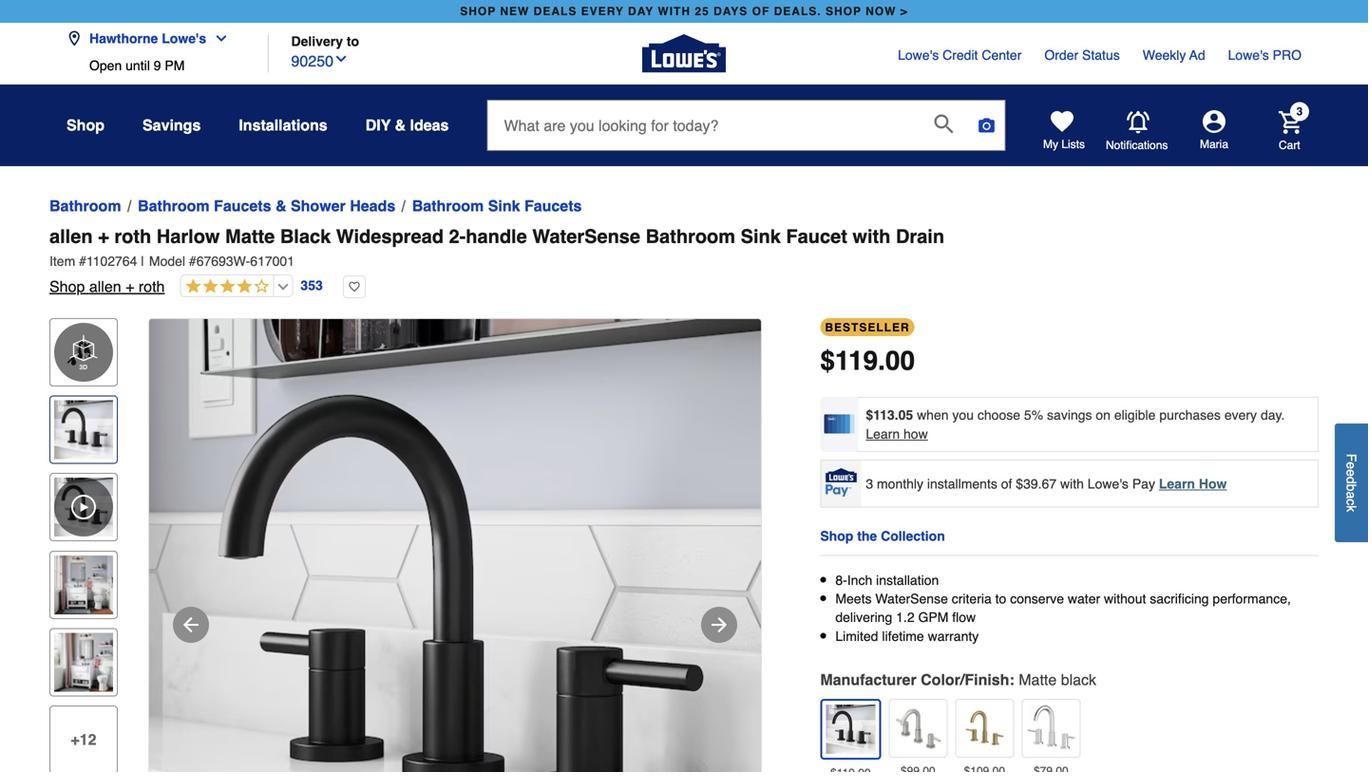 Task type: describe. For each thing, give the bounding box(es) containing it.
allen + roth  #67693w-617001 - thumbnail3 image
[[54, 633, 113, 692]]

installations button
[[239, 108, 328, 143]]

now
[[866, 5, 897, 18]]

1 faucets from the left
[[214, 197, 271, 215]]

manufacturer
[[821, 671, 917, 689]]

lowe's pro
[[1229, 48, 1302, 63]]

pay
[[1133, 476, 1156, 492]]

shower
[[291, 197, 346, 215]]

lifetime
[[882, 629, 925, 644]]

bathroom link
[[49, 195, 121, 218]]

matte inside allen + roth harlow matte black widespread 2-handle watersense bathroom sink faucet with drain item # 1102764 | model # 67693w-617001
[[225, 226, 275, 248]]

search image
[[935, 114, 954, 133]]

67693w-
[[197, 254, 250, 269]]

3 monthly installments of $39.67 with lowe's pay learn how
[[866, 476, 1228, 492]]

days
[[714, 5, 748, 18]]

watersense inside 8-inch installation meets watersense criteria to conserve water without sacrificing performance, delivering 1.2 gpm flow limited lifetime warranty
[[876, 592, 949, 607]]

chevron down image
[[334, 51, 349, 67]]

ad
[[1190, 48, 1206, 63]]

purchases
[[1160, 408, 1221, 423]]

watersense inside allen + roth harlow matte black widespread 2-handle watersense bathroom sink faucet with drain item # 1102764 | model # 67693w-617001
[[533, 226, 641, 248]]

353
[[301, 278, 323, 293]]

harlow
[[157, 226, 220, 248]]

model
[[149, 254, 185, 269]]

arrow left image
[[180, 614, 202, 637]]

monthly
[[877, 476, 924, 492]]

until
[[126, 58, 150, 73]]

inch
[[848, 573, 873, 588]]

& inside button
[[395, 116, 406, 134]]

conserve
[[1011, 592, 1065, 607]]

25
[[695, 5, 710, 18]]

1 horizontal spatial +
[[126, 278, 134, 296]]

lowe's credit center link
[[898, 46, 1022, 65]]

pm
[[165, 58, 185, 73]]

choose
[[978, 408, 1021, 423]]

bathroom sink faucets
[[412, 197, 582, 215]]

:
[[1010, 671, 1015, 689]]

119
[[835, 346, 878, 376]]

3 for 3
[[1297, 105, 1304, 118]]

open
[[89, 58, 122, 73]]

day
[[628, 5, 654, 18]]

lowes pay logo image
[[823, 469, 861, 497]]

order status
[[1045, 48, 1120, 63]]

hawthorne
[[89, 31, 158, 46]]

+ inside allen + roth harlow matte black widespread 2-handle watersense bathroom sink faucet with drain item # 1102764 | model # 67693w-617001
[[98, 226, 109, 248]]

new
[[500, 5, 530, 18]]

lowe's credit center
[[898, 48, 1022, 63]]

shop the collection link
[[821, 525, 946, 548]]

c
[[1345, 499, 1360, 506]]

allen inside allen + roth harlow matte black widespread 2-handle watersense bathroom sink faucet with drain item # 1102764 | model # 67693w-617001
[[49, 226, 93, 248]]

drain
[[896, 226, 945, 248]]

item
[[49, 254, 75, 269]]

item number 1 1 0 2 7 6 4 and model number 6 7 6 9 3 w - 6 1 7 0 0 1 element
[[49, 252, 1319, 271]]

savings
[[143, 116, 201, 134]]

credit
[[943, 48, 979, 63]]

location image
[[67, 31, 82, 46]]

2 faucets from the left
[[525, 197, 582, 215]]

installments
[[928, 476, 998, 492]]

center
[[982, 48, 1022, 63]]

$ 119 . 00
[[821, 346, 915, 376]]

maria
[[1201, 138, 1229, 151]]

widespread
[[336, 226, 444, 248]]

shop for shop the collection
[[821, 529, 854, 544]]

delivery
[[291, 34, 343, 49]]

sacrificing
[[1150, 592, 1210, 607]]

learn inside $113.05 when you choose 5% savings on eligible purchases every day. learn how
[[866, 427, 900, 442]]

faucet
[[786, 226, 848, 248]]

lowe's home improvement logo image
[[643, 12, 726, 96]]

2-
[[449, 226, 466, 248]]

savings button
[[143, 108, 201, 143]]

bathroom inside allen + roth harlow matte black widespread 2-handle watersense bathroom sink faucet with drain item # 1102764 | model # 67693w-617001
[[646, 226, 736, 248]]

allen + roth harlow matte black widespread 2-handle watersense bathroom sink faucet with drain item # 1102764 | model # 67693w-617001
[[49, 226, 945, 269]]

bathroom faucets & shower heads
[[138, 197, 396, 215]]

1102764
[[86, 254, 137, 269]]

$113.05 when you choose 5% savings on eligible purchases every day. learn how
[[866, 408, 1286, 442]]

of
[[753, 5, 770, 18]]

matte black image
[[826, 705, 876, 755]]

brushed nickel pvd image
[[894, 704, 943, 754]]

with inside allen + roth harlow matte black widespread 2-handle watersense bathroom sink faucet with drain item # 1102764 | model # 67693w-617001
[[853, 226, 891, 248]]

how
[[904, 427, 928, 442]]

learn how button
[[866, 425, 928, 444]]

1 vertical spatial learn
[[1160, 476, 1196, 492]]

.
[[878, 346, 886, 376]]

1 horizontal spatial matte
[[1019, 671, 1057, 689]]

diy
[[366, 116, 391, 134]]

shop new deals every day with 25 days of deals. shop now >
[[460, 5, 909, 18]]

manufacturer color/finish : matte black
[[821, 671, 1097, 689]]

+12 button
[[49, 706, 118, 773]]

installation
[[877, 573, 939, 588]]

how
[[1199, 476, 1228, 492]]

criteria
[[952, 592, 992, 607]]

with
[[658, 5, 691, 18]]

camera image
[[978, 116, 997, 135]]

diy & ideas button
[[366, 108, 449, 143]]

delivering
[[836, 610, 893, 626]]



Task type: vqa. For each thing, say whether or not it's contained in the screenshot.
Notifications
yes



Task type: locate. For each thing, give the bounding box(es) containing it.
bathroom sink faucets link
[[412, 195, 582, 218]]

5%
[[1025, 408, 1044, 423]]

0 horizontal spatial watersense
[[533, 226, 641, 248]]

3 right lowes pay logo
[[866, 476, 874, 492]]

2 shop from the left
[[826, 5, 862, 18]]

# right item
[[79, 254, 86, 269]]

1 vertical spatial &
[[276, 197, 287, 215]]

e up the d
[[1345, 462, 1360, 470]]

allen + roth  #67693w-617001 image
[[149, 319, 761, 773]]

lowe's left pay
[[1088, 476, 1129, 492]]

matte up 617001
[[225, 226, 275, 248]]

617001
[[250, 254, 295, 269]]

without
[[1105, 592, 1147, 607]]

Search Query text field
[[488, 101, 920, 150]]

status
[[1083, 48, 1120, 63]]

|
[[141, 254, 144, 269]]

maria button
[[1169, 110, 1260, 152]]

my
[[1044, 138, 1059, 151]]

ideas
[[410, 116, 449, 134]]

2 # from the left
[[189, 254, 197, 269]]

0 horizontal spatial learn
[[866, 427, 900, 442]]

weekly ad link
[[1143, 46, 1206, 65]]

0 vertical spatial with
[[853, 226, 891, 248]]

bathroom for bathroom faucets & shower heads
[[138, 197, 210, 215]]

watersense right handle
[[533, 226, 641, 248]]

3 up cart
[[1297, 105, 1304, 118]]

order status link
[[1045, 46, 1120, 65]]

+12
[[71, 731, 97, 749]]

roth up |
[[114, 226, 151, 248]]

2 e from the top
[[1345, 470, 1360, 477]]

sink up handle
[[488, 197, 520, 215]]

limited
[[836, 629, 879, 644]]

heart outline image
[[343, 276, 366, 298]]

0 vertical spatial watersense
[[533, 226, 641, 248]]

to right criteria
[[996, 592, 1007, 607]]

lists
[[1062, 138, 1086, 151]]

1 vertical spatial 3
[[866, 476, 874, 492]]

1 vertical spatial roth
[[139, 278, 165, 296]]

3 for 3 monthly installments of $39.67 with lowe's pay learn how
[[866, 476, 874, 492]]

1 horizontal spatial sink
[[741, 226, 781, 248]]

the
[[858, 529, 878, 544]]

# down harlow
[[189, 254, 197, 269]]

brushed gold image
[[960, 704, 1010, 754]]

2 vertical spatial shop
[[821, 529, 854, 544]]

0 vertical spatial +
[[98, 226, 109, 248]]

$39.67
[[1016, 476, 1057, 492]]

bathroom up harlow
[[138, 197, 210, 215]]

0 vertical spatial shop
[[67, 116, 105, 134]]

with right $39.67
[[1061, 476, 1085, 492]]

e up b
[[1345, 470, 1360, 477]]

a
[[1345, 492, 1360, 499]]

faucets up 67693w-
[[214, 197, 271, 215]]

bathroom up '2-'
[[412, 197, 484, 215]]

you
[[953, 408, 974, 423]]

open until 9 pm
[[89, 58, 185, 73]]

1 horizontal spatial 3
[[1297, 105, 1304, 118]]

lowe's
[[162, 31, 206, 46], [898, 48, 939, 63], [1229, 48, 1270, 63], [1088, 476, 1129, 492]]

bathroom faucets & shower heads link
[[138, 195, 396, 218]]

warranty
[[928, 629, 979, 644]]

hawthorne lowe's
[[89, 31, 206, 46]]

1 horizontal spatial #
[[189, 254, 197, 269]]

of
[[1002, 476, 1013, 492]]

0 horizontal spatial &
[[276, 197, 287, 215]]

1 horizontal spatial to
[[996, 592, 1007, 607]]

d
[[1345, 477, 1360, 484]]

f e e d b a c k button
[[1336, 424, 1369, 543]]

1 vertical spatial with
[[1061, 476, 1085, 492]]

matte
[[225, 226, 275, 248], [1019, 671, 1057, 689]]

1 vertical spatial sink
[[741, 226, 781, 248]]

day.
[[1261, 408, 1286, 423]]

watersense down installation
[[876, 592, 949, 607]]

eligible
[[1115, 408, 1156, 423]]

weekly ad
[[1143, 48, 1206, 63]]

allen up item
[[49, 226, 93, 248]]

0 vertical spatial sink
[[488, 197, 520, 215]]

faucets up handle
[[525, 197, 582, 215]]

0 horizontal spatial #
[[79, 254, 86, 269]]

allen + roth  #67693w-617001 - thumbnail2 image
[[54, 556, 113, 615]]

1 # from the left
[[79, 254, 86, 269]]

bathroom
[[49, 197, 121, 215], [138, 197, 210, 215], [412, 197, 484, 215], [646, 226, 736, 248]]

90250
[[291, 52, 334, 70]]

0 vertical spatial &
[[395, 116, 406, 134]]

to inside 8-inch installation meets watersense criteria to conserve water without sacrificing performance, delivering 1.2 gpm flow limited lifetime warranty
[[996, 592, 1007, 607]]

00
[[886, 346, 915, 376]]

learn
[[866, 427, 900, 442], [1160, 476, 1196, 492]]

sink left faucet
[[741, 226, 781, 248]]

1 horizontal spatial watersense
[[876, 592, 949, 607]]

1 vertical spatial matte
[[1019, 671, 1057, 689]]

black
[[280, 226, 331, 248]]

3
[[1297, 105, 1304, 118], [866, 476, 874, 492]]

0 horizontal spatial shop
[[460, 5, 496, 18]]

lowe's home improvement lists image
[[1051, 110, 1074, 133]]

1 vertical spatial +
[[126, 278, 134, 296]]

roth inside allen + roth harlow matte black widespread 2-handle watersense bathroom sink faucet with drain item # 1102764 | model # 67693w-617001
[[114, 226, 151, 248]]

&
[[395, 116, 406, 134], [276, 197, 287, 215]]

shop for shop allen + roth
[[49, 278, 85, 296]]

my lists
[[1044, 138, 1086, 151]]

when
[[917, 408, 949, 423]]

None search field
[[487, 100, 1006, 166]]

0 horizontal spatial 3
[[866, 476, 874, 492]]

sink
[[488, 197, 520, 215], [741, 226, 781, 248]]

0 horizontal spatial sink
[[488, 197, 520, 215]]

bathroom for bathroom
[[49, 197, 121, 215]]

sink inside allen + roth harlow matte black widespread 2-handle watersense bathroom sink faucet with drain item # 1102764 | model # 67693w-617001
[[741, 226, 781, 248]]

0 horizontal spatial to
[[347, 34, 359, 49]]

90250 button
[[291, 48, 349, 73]]

polished chrome image
[[1027, 704, 1076, 754]]

allen + roth  #67693w-617001 - thumbnail image
[[54, 401, 113, 460]]

#
[[79, 254, 86, 269], [189, 254, 197, 269]]

$
[[821, 346, 835, 376]]

with left drain
[[853, 226, 891, 248]]

0 vertical spatial learn
[[866, 427, 900, 442]]

0 horizontal spatial +
[[98, 226, 109, 248]]

+
[[98, 226, 109, 248], [126, 278, 134, 296]]

f e e d b a c k
[[1345, 454, 1360, 512]]

1 horizontal spatial with
[[1061, 476, 1085, 492]]

bathroom for bathroom sink faucets
[[412, 197, 484, 215]]

0 vertical spatial allen
[[49, 226, 93, 248]]

deals.
[[774, 5, 822, 18]]

learn right pay
[[1160, 476, 1196, 492]]

1 horizontal spatial learn
[[1160, 476, 1196, 492]]

lowe's up the pm at the left top
[[162, 31, 206, 46]]

lowe's home improvement cart image
[[1279, 111, 1302, 134]]

0 vertical spatial roth
[[114, 226, 151, 248]]

on
[[1096, 408, 1111, 423]]

matte right :
[[1019, 671, 1057, 689]]

+ down 1102764
[[126, 278, 134, 296]]

0 horizontal spatial matte
[[225, 226, 275, 248]]

0 horizontal spatial faucets
[[214, 197, 271, 215]]

1 horizontal spatial shop
[[826, 5, 862, 18]]

shop down item
[[49, 278, 85, 296]]

0 vertical spatial 3
[[1297, 105, 1304, 118]]

3.9 stars image
[[181, 279, 269, 296]]

allen down 1102764
[[89, 278, 121, 296]]

k
[[1345, 506, 1360, 512]]

shop left the on the right of page
[[821, 529, 854, 544]]

order
[[1045, 48, 1079, 63]]

lowe's left pro
[[1229, 48, 1270, 63]]

1 e from the top
[[1345, 462, 1360, 470]]

1 vertical spatial allen
[[89, 278, 121, 296]]

shop new deals every day with 25 days of deals. shop now > link
[[456, 0, 912, 23]]

arrow right image
[[708, 614, 731, 637]]

0 vertical spatial to
[[347, 34, 359, 49]]

& right diy
[[395, 116, 406, 134]]

0 vertical spatial matte
[[225, 226, 275, 248]]

weekly
[[1143, 48, 1187, 63]]

bathroom up item
[[49, 197, 121, 215]]

notifications
[[1106, 139, 1169, 152]]

1 horizontal spatial &
[[395, 116, 406, 134]]

>
[[901, 5, 909, 18]]

delivery to
[[291, 34, 359, 49]]

shop button
[[67, 108, 105, 143]]

shop left new
[[460, 5, 496, 18]]

lowe's pro link
[[1229, 46, 1302, 65]]

1 horizontal spatial faucets
[[525, 197, 582, 215]]

0 horizontal spatial with
[[853, 226, 891, 248]]

roth down |
[[139, 278, 165, 296]]

performance,
[[1213, 592, 1292, 607]]

chevron down image
[[206, 31, 229, 46]]

8-inch installation meets watersense criteria to conserve water without sacrificing performance, delivering 1.2 gpm flow limited lifetime warranty
[[836, 573, 1292, 644]]

to up chevron down image
[[347, 34, 359, 49]]

learn down $113.05
[[866, 427, 900, 442]]

8-
[[836, 573, 848, 588]]

f
[[1345, 454, 1360, 462]]

lowe's inside button
[[162, 31, 206, 46]]

shop allen + roth
[[49, 278, 165, 296]]

+ up 1102764
[[98, 226, 109, 248]]

1.2
[[897, 610, 915, 626]]

shop
[[67, 116, 105, 134], [49, 278, 85, 296], [821, 529, 854, 544]]

bathroom up item number 1 1 0 2 7 6 4 and model number 6 7 6 9 3 w - 6 1 7 0 0 1 element
[[646, 226, 736, 248]]

1 vertical spatial shop
[[49, 278, 85, 296]]

lowe's home improvement notification center image
[[1127, 111, 1150, 134]]

shop for shop
[[67, 116, 105, 134]]

shop the collection
[[821, 529, 946, 544]]

1 shop from the left
[[460, 5, 496, 18]]

shop left "now"
[[826, 5, 862, 18]]

1 vertical spatial watersense
[[876, 592, 949, 607]]

1 vertical spatial to
[[996, 592, 1007, 607]]

color/finish
[[921, 671, 1010, 689]]

bestseller
[[825, 321, 910, 335]]

b
[[1345, 484, 1360, 492]]

lowe's left credit
[[898, 48, 939, 63]]

shop down open
[[67, 116, 105, 134]]

& left shower
[[276, 197, 287, 215]]

$113.05
[[866, 408, 914, 423]]



